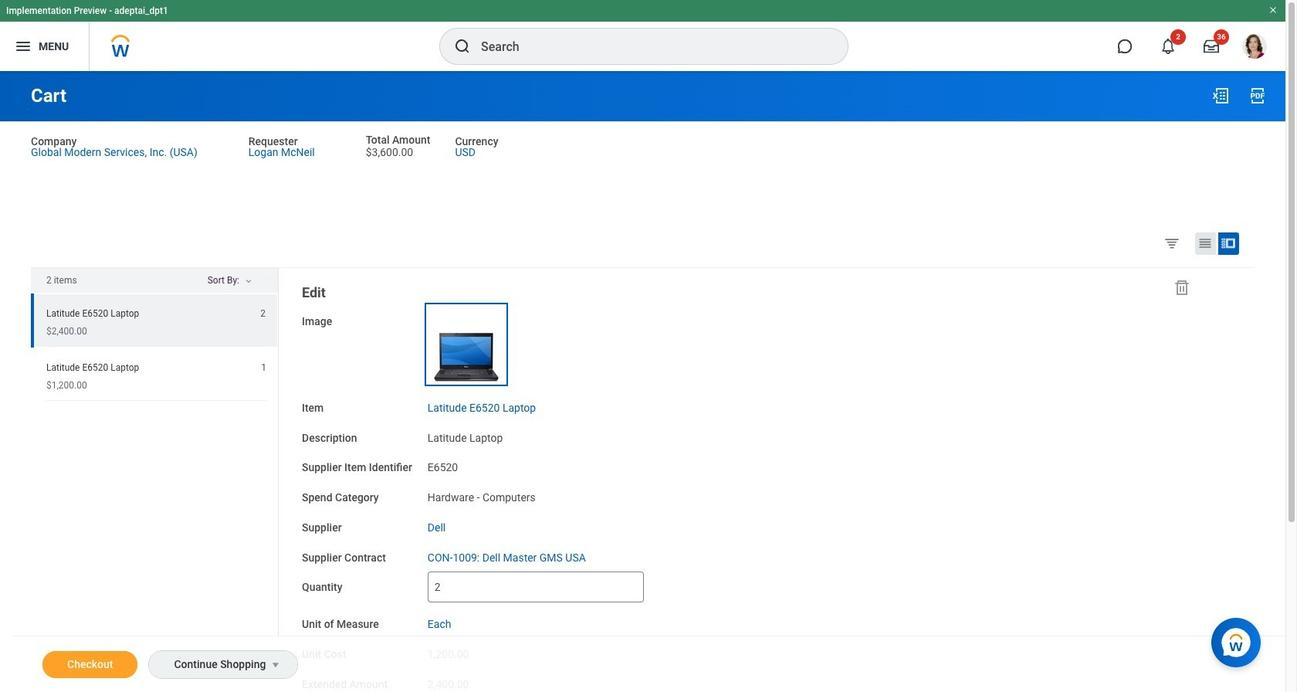 Task type: locate. For each thing, give the bounding box(es) containing it.
item list list box
[[31, 293, 278, 401]]

hardware - computers element
[[428, 488, 536, 504]]

Search Workday  search field
[[481, 29, 817, 63]]

main content
[[0, 71, 1286, 692]]

search image
[[453, 37, 472, 56]]

region
[[31, 268, 279, 692]]

banner
[[0, 0, 1286, 71]]

view printable version (pdf) image
[[1249, 87, 1268, 105]]

arrow down image
[[258, 274, 277, 284]]

inbox large image
[[1204, 39, 1220, 54]]

None text field
[[428, 572, 644, 603]]

none text field inside navigation pane region
[[428, 572, 644, 603]]

option group
[[1161, 232, 1251, 258]]

Toggle to Grid view radio
[[1196, 232, 1217, 255]]

close environment banner image
[[1269, 5, 1278, 15]]

navigation pane region
[[279, 268, 1211, 692]]

profile logan mcneil image
[[1243, 34, 1268, 62]]



Task type: vqa. For each thing, say whether or not it's contained in the screenshot.
option group
yes



Task type: describe. For each thing, give the bounding box(es) containing it.
notifications large image
[[1161, 39, 1177, 54]]

toggle to list detail view image
[[1221, 235, 1237, 251]]

justify image
[[14, 37, 32, 56]]

select to filter grid data image
[[1164, 235, 1181, 251]]

export to excel image
[[1212, 87, 1231, 105]]

Toggle to List Detail view radio
[[1219, 232, 1240, 255]]

delete image
[[1173, 278, 1192, 297]]

e6520.jpg image
[[428, 306, 505, 383]]

toggle to grid view image
[[1198, 235, 1214, 251]]



